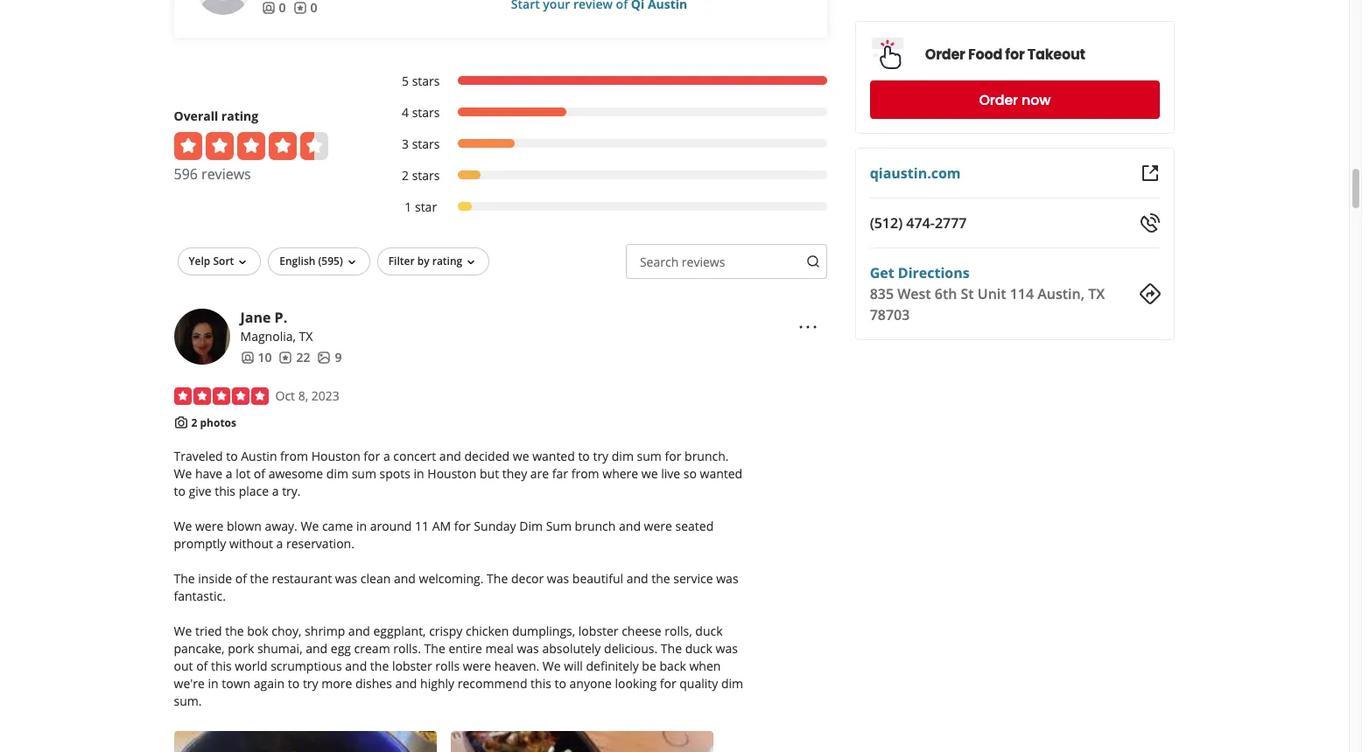 Task type: describe. For each thing, give the bounding box(es) containing it.
dim
[[519, 519, 543, 535]]

2 photos
[[191, 416, 236, 431]]

24 directions v2 image
[[1139, 284, 1160, 305]]

we up the promptly
[[174, 519, 192, 535]]

dumplings,
[[512, 624, 575, 640]]

qiaustin.com link
[[870, 164, 961, 183]]

away.
[[265, 519, 298, 535]]

star
[[415, 199, 437, 215]]

menu image
[[798, 317, 819, 338]]

inside
[[198, 571, 232, 588]]

decided
[[464, 448, 510, 465]]

quality
[[680, 676, 718, 693]]

to up brunch
[[578, 448, 590, 465]]

for inside we tried the bok choy, shrimp and eggplant, crispy chicken dumplings, lobster cheese rolls, duck pancake, pork shumai, and egg cream rolls. the entire meal was absolutely delicious. the duck was out of this world scrumptious and the lobster rolls were heaven. we will definitely be back when we're in town again to try more dishes and highly recommend this to anyone looking for quality dim sum.
[[660, 676, 676, 693]]

and up "cream" in the bottom of the page
[[348, 624, 370, 640]]

11
[[415, 519, 429, 535]]

of inside the traveled to austin from houston for a concert and decided we wanted to try dim sum for brunch. we have a lot of awesome dim sum spots in houston but they are far from where we live so wanted to give this place a try.
[[254, 466, 265, 483]]

78703
[[870, 306, 910, 325]]

1 vertical spatial this
[[211, 659, 232, 675]]

we tried the bok choy, shrimp and eggplant, crispy chicken dumplings, lobster cheese rolls, duck pancake, pork shumai, and egg cream rolls. the entire meal was absolutely delicious. the duck was out of this world scrumptious and the lobster rolls were heaven. we will definitely be back when we're in town again to try more dishes and highly recommend this to anyone looking for quality dim sum.
[[174, 624, 743, 710]]

we're
[[174, 676, 205, 693]]

filter by rating
[[388, 254, 462, 269]]

22
[[296, 349, 310, 366]]

clean
[[361, 571, 391, 588]]

friends element containing 10
[[240, 349, 272, 367]]

give
[[189, 483, 212, 500]]

but
[[480, 466, 499, 483]]

we inside the traveled to austin from houston for a concert and decided we wanted to try dim sum for brunch. we have a lot of awesome dim sum spots in houston but they are far from where we live so wanted to give this place a try.
[[174, 466, 192, 483]]

english
[[280, 254, 316, 269]]

english (595)
[[280, 254, 343, 269]]

2023
[[311, 388, 339, 404]]

am
[[432, 519, 451, 535]]

and right clean
[[394, 571, 416, 588]]

we left will
[[543, 659, 561, 675]]

16 photos v2 image
[[317, 351, 331, 365]]

by
[[417, 254, 430, 269]]

2 horizontal spatial were
[[644, 519, 672, 535]]

egg
[[331, 641, 351, 658]]

bok
[[247, 624, 268, 640]]

for up live
[[665, 448, 681, 465]]

1 horizontal spatial we
[[642, 466, 658, 483]]

in inside "we were blown away. we came in around 11 am for sunday dim sum brunch and were seated promptly without a reservation."
[[356, 519, 367, 535]]

pork
[[228, 641, 254, 658]]

world
[[235, 659, 267, 675]]

stars for 3 stars
[[412, 136, 440, 152]]

photo of jane p. image
[[174, 309, 230, 365]]

search reviews
[[640, 254, 725, 270]]

order now
[[980, 90, 1051, 110]]

reviews element for friends "element" containing 10
[[279, 349, 310, 367]]

2 for 2 stars
[[402, 167, 409, 184]]

2 for 2 photos
[[191, 416, 197, 431]]

try inside we tried the bok choy, shrimp and eggplant, crispy chicken dumplings, lobster cheese rolls, duck pancake, pork shumai, and egg cream rolls. the entire meal was absolutely delicious. the duck was out of this world scrumptious and the lobster rolls were heaven. we will definitely be back when we're in town again to try more dishes and highly recommend this to anyone looking for quality dim sum.
[[303, 676, 318, 693]]

highly
[[420, 676, 454, 693]]

shumai,
[[257, 641, 303, 658]]

2777
[[935, 214, 967, 233]]

stars for 2 stars
[[412, 167, 440, 184]]

a up spots
[[383, 448, 390, 465]]

0 horizontal spatial we
[[513, 448, 529, 465]]

qiaustin.com
[[870, 164, 961, 183]]

596 reviews
[[174, 164, 251, 184]]

lot
[[236, 466, 251, 483]]

search image
[[806, 255, 820, 269]]

and inside the traveled to austin from houston for a concert and decided we wanted to try dim sum for brunch. we have a lot of awesome dim sum spots in houston but they are far from where we live so wanted to give this place a try.
[[439, 448, 461, 465]]

in inside we tried the bok choy, shrimp and eggplant, crispy chicken dumplings, lobster cheese rolls, duck pancake, pork shumai, and egg cream rolls. the entire meal was absolutely delicious. the duck was out of this world scrumptious and the lobster rolls were heaven. we will definitely be back when we're in town again to try more dishes and highly recommend this to anyone looking for quality dim sum.
[[208, 676, 219, 693]]

0 horizontal spatial from
[[280, 448, 308, 465]]

this inside the traveled to austin from houston for a concert and decided we wanted to try dim sum for brunch. we have a lot of awesome dim sum spots in houston but they are far from where we live so wanted to give this place a try.
[[215, 483, 236, 500]]

for inside "we were blown away. we came in around 11 am for sunday dim sum brunch and were seated promptly without a reservation."
[[454, 519, 471, 535]]

welcoming.
[[419, 571, 484, 588]]

and left highly
[[395, 676, 417, 693]]

the up back
[[661, 641, 682, 658]]

town
[[222, 676, 251, 693]]

1 vertical spatial houston
[[427, 466, 477, 483]]

brunch
[[575, 519, 616, 535]]

reviews element for friends "element" to the top
[[293, 0, 317, 17]]

for right food
[[1006, 44, 1025, 64]]

search
[[640, 254, 679, 270]]

4 stars
[[402, 104, 440, 121]]

0 vertical spatial rating
[[221, 108, 258, 124]]

heaven.
[[494, 659, 540, 675]]

service
[[673, 571, 713, 588]]

filter reviews by 1 star rating element
[[384, 199, 827, 216]]

0 vertical spatial wanted
[[532, 448, 575, 465]]

(512) 474-2777
[[870, 214, 967, 233]]

0 vertical spatial duck
[[695, 624, 723, 640]]

in inside the traveled to austin from houston for a concert and decided we wanted to try dim sum for brunch. we have a lot of awesome dim sum spots in houston but they are far from where we live so wanted to give this place a try.
[[414, 466, 424, 483]]

far
[[552, 466, 568, 483]]

24 phone v2 image
[[1139, 213, 1160, 234]]

yelp sort
[[189, 254, 234, 269]]

jane p. link
[[240, 308, 287, 327]]

stars for 4 stars
[[412, 104, 440, 121]]

when
[[689, 659, 721, 675]]

the inside of the restaurant was clean and welcoming. the decor was beautiful and the service was fantastic.
[[174, 571, 739, 605]]

we up reservation.
[[301, 519, 319, 535]]

tx inside get directions 835 west 6th st unit 114 austin, tx 78703
[[1089, 285, 1105, 304]]

now
[[1022, 90, 1051, 110]]

place
[[239, 483, 269, 500]]

are
[[530, 466, 549, 483]]

16 camera v2 image
[[174, 416, 188, 430]]

16 chevron down v2 image for english (595)
[[345, 255, 359, 269]]

p.
[[275, 308, 287, 327]]

rolls,
[[665, 624, 692, 640]]

will
[[564, 659, 583, 675]]

of inside the inside of the restaurant was clean and welcoming. the decor was beautiful and the service was fantastic.
[[235, 571, 247, 588]]

recommend
[[458, 676, 527, 693]]

rolls
[[435, 659, 460, 675]]

filter reviews by 5 stars rating element
[[384, 73, 827, 90]]

16 review v2 image for reviews 'element' containing 22
[[279, 351, 293, 365]]

cheese
[[622, 624, 662, 640]]

0 vertical spatial sum
[[637, 448, 662, 465]]

to down will
[[555, 676, 566, 693]]

3
[[402, 136, 409, 152]]

16 chevron down v2 image for filter by rating
[[464, 255, 478, 269]]

5 stars
[[402, 73, 440, 89]]

blown
[[227, 519, 262, 535]]

1 vertical spatial wanted
[[700, 466, 743, 483]]

looking
[[615, 676, 657, 693]]

24 external link v2 image
[[1139, 163, 1160, 184]]

promptly
[[174, 536, 226, 553]]

tx inside jane p. magnolia, tx
[[299, 328, 313, 345]]

again
[[254, 676, 285, 693]]

concert
[[393, 448, 436, 465]]

0 horizontal spatial lobster
[[392, 659, 432, 675]]

2 vertical spatial this
[[531, 676, 551, 693]]

jane
[[240, 308, 271, 327]]

get directions link
[[870, 264, 970, 283]]

traveled to austin from houston for a concert and decided we wanted to try dim sum for brunch. we have a lot of awesome dim sum spots in houston but they are far from where we live so wanted to give this place a try.
[[174, 448, 743, 500]]

0 horizontal spatial were
[[195, 519, 223, 535]]

the down without
[[250, 571, 269, 588]]

rating inside "dropdown button"
[[432, 254, 462, 269]]

eggplant,
[[373, 624, 426, 640]]

without
[[229, 536, 273, 553]]

0 vertical spatial dim
[[612, 448, 634, 465]]

the down crispy
[[424, 641, 445, 658]]

live
[[661, 466, 680, 483]]



Task type: locate. For each thing, give the bounding box(es) containing it.
sort
[[213, 254, 234, 269]]

4.5 star rating image
[[174, 132, 328, 160]]

10
[[258, 349, 272, 366]]

16 chevron down v2 image inside filter by rating "dropdown button"
[[464, 255, 478, 269]]

entire
[[449, 641, 482, 658]]

0 vertical spatial from
[[280, 448, 308, 465]]

dim right awesome
[[326, 466, 348, 483]]

rating up 4.5 star rating image
[[221, 108, 258, 124]]

a inside "we were blown away. we came in around 11 am for sunday dim sum brunch and were seated promptly without a reservation."
[[276, 536, 283, 553]]

of right "lot" at left bottom
[[254, 466, 265, 483]]

the up the fantastic.
[[174, 571, 195, 588]]

tx right austin,
[[1089, 285, 1105, 304]]

reviews
[[201, 164, 251, 184], [682, 254, 725, 270]]

1 stars from the top
[[412, 73, 440, 89]]

1 horizontal spatial were
[[463, 659, 491, 675]]

0 vertical spatial 16 review v2 image
[[293, 1, 307, 15]]

0 horizontal spatial order
[[926, 44, 966, 64]]

anyone
[[569, 676, 612, 693]]

spots
[[380, 466, 411, 483]]

order left now
[[980, 90, 1019, 110]]

0 horizontal spatial try
[[303, 676, 318, 693]]

1 horizontal spatial order
[[980, 90, 1019, 110]]

16 chevron down v2 image right "(595)"
[[345, 255, 359, 269]]

this down heaven.
[[531, 676, 551, 693]]

we down traveled
[[174, 466, 192, 483]]

filter by rating button
[[377, 248, 490, 276]]

1 vertical spatial friends element
[[240, 349, 272, 367]]

1 vertical spatial reviews
[[682, 254, 725, 270]]

rolls.
[[393, 641, 421, 658]]

16 chevron down v2 image inside english (595) popup button
[[345, 255, 359, 269]]

directions
[[898, 264, 970, 283]]

1 vertical spatial reviews element
[[279, 349, 310, 367]]

(512)
[[870, 214, 903, 233]]

1 horizontal spatial tx
[[1089, 285, 1105, 304]]

overall
[[174, 108, 218, 124]]

reviews right search
[[682, 254, 725, 270]]

wanted down "brunch."
[[700, 466, 743, 483]]

was right the decor
[[547, 571, 569, 588]]

16 chevron down v2 image right 'filter by rating'
[[464, 255, 478, 269]]

in right came
[[356, 519, 367, 535]]

reviews for search reviews
[[682, 254, 725, 270]]

dim
[[612, 448, 634, 465], [326, 466, 348, 483], [721, 676, 743, 693]]

0 horizontal spatial reviews
[[201, 164, 251, 184]]

1 horizontal spatial from
[[571, 466, 599, 483]]

duck
[[695, 624, 723, 640], [685, 641, 713, 658]]

2 right 16 camera v2 image at left bottom
[[191, 416, 197, 431]]

reviews element
[[293, 0, 317, 17], [279, 349, 310, 367]]

1 horizontal spatial 2
[[402, 167, 409, 184]]

absolutely
[[542, 641, 601, 658]]

overall rating
[[174, 108, 258, 124]]

0 horizontal spatial dim
[[326, 466, 348, 483]]

fantastic.
[[174, 589, 226, 605]]

awesome
[[268, 466, 323, 483]]

photos
[[200, 416, 236, 431]]

sum up live
[[637, 448, 662, 465]]

1 vertical spatial 16 review v2 image
[[279, 351, 293, 365]]

to up "lot" at left bottom
[[226, 448, 238, 465]]

dim inside we tried the bok choy, shrimp and eggplant, crispy chicken dumplings, lobster cheese rolls, duck pancake, pork shumai, and egg cream rolls. the entire meal was absolutely delicious. the duck was out of this world scrumptious and the lobster rolls were heaven. we will definitely be back when we're in town again to try more dishes and highly recommend this to anyone looking for quality dim sum.
[[721, 676, 743, 693]]

a down away.
[[276, 536, 283, 553]]

stars up star
[[412, 167, 440, 184]]

1 vertical spatial we
[[642, 466, 658, 483]]

was left clean
[[335, 571, 357, 588]]

duck right "rolls,"
[[695, 624, 723, 640]]

try inside the traveled to austin from houston for a concert and decided we wanted to try dim sum for brunch. we have a lot of awesome dim sum spots in houston but they are far from where we live so wanted to give this place a try.
[[593, 448, 609, 465]]

0 vertical spatial in
[[414, 466, 424, 483]]

lobster down rolls.
[[392, 659, 432, 675]]

2 vertical spatial dim
[[721, 676, 743, 693]]

a left try.
[[272, 483, 279, 500]]

shrimp
[[305, 624, 345, 640]]

a left "lot" at left bottom
[[226, 466, 233, 483]]

and right brunch
[[619, 519, 641, 535]]

of down pancake,
[[196, 659, 208, 675]]

stars for 5 stars
[[412, 73, 440, 89]]

filter
[[388, 254, 415, 269]]

houston up awesome
[[311, 448, 360, 465]]

0 horizontal spatial 2
[[191, 416, 197, 431]]

to down scrumptious
[[288, 676, 300, 693]]

1 vertical spatial in
[[356, 519, 367, 535]]

for
[[1006, 44, 1025, 64], [364, 448, 380, 465], [665, 448, 681, 465], [454, 519, 471, 535], [660, 676, 676, 693]]

16 review v2 image
[[293, 1, 307, 15], [279, 351, 293, 365]]

for down back
[[660, 676, 676, 693]]

1 vertical spatial sum
[[352, 466, 376, 483]]

1 vertical spatial from
[[571, 466, 599, 483]]

1 horizontal spatial in
[[356, 519, 367, 535]]

reviews down 4.5 star rating image
[[201, 164, 251, 184]]

stars right 4 at the left top of the page
[[412, 104, 440, 121]]

were up the promptly
[[195, 519, 223, 535]]

filter reviews by 3 stars rating element
[[384, 136, 827, 153]]

duck up when
[[685, 641, 713, 658]]

takeout
[[1028, 44, 1086, 64]]

dim right quality
[[721, 676, 743, 693]]

1 horizontal spatial try
[[593, 448, 609, 465]]

835
[[870, 285, 894, 304]]

2 photos link
[[191, 416, 236, 431]]

seated
[[675, 519, 714, 535]]

have
[[195, 466, 223, 483]]

we were blown away. we came in around 11 am for sunday dim sum brunch and were seated promptly without a reservation.
[[174, 519, 714, 553]]

out
[[174, 659, 193, 675]]

0 vertical spatial of
[[254, 466, 265, 483]]

1 vertical spatial 2
[[191, 416, 197, 431]]

2 vertical spatial of
[[196, 659, 208, 675]]

16 friends v2 image
[[240, 351, 254, 365]]

in left town
[[208, 676, 219, 693]]

stars right 3
[[412, 136, 440, 152]]

1 horizontal spatial sum
[[637, 448, 662, 465]]

the up pork on the bottom left of page
[[225, 624, 244, 640]]

stars
[[412, 73, 440, 89], [412, 104, 440, 121], [412, 136, 440, 152], [412, 167, 440, 184]]

114
[[1010, 285, 1034, 304]]

1 vertical spatial try
[[303, 676, 318, 693]]

for right am
[[454, 519, 471, 535]]

2 horizontal spatial in
[[414, 466, 424, 483]]

meal
[[485, 641, 514, 658]]

1 horizontal spatial reviews
[[682, 254, 725, 270]]

0 vertical spatial this
[[215, 483, 236, 500]]

from up awesome
[[280, 448, 308, 465]]

lobster up absolutely
[[578, 624, 619, 640]]

5
[[402, 73, 409, 89]]

0 horizontal spatial wanted
[[532, 448, 575, 465]]

was
[[335, 571, 357, 588], [547, 571, 569, 588], [716, 571, 739, 588], [517, 641, 539, 658], [716, 641, 738, 658]]

1
[[405, 199, 412, 215]]

this down have
[[215, 483, 236, 500]]

reviews element right 16 friends v2 icon
[[293, 0, 317, 17]]

0 vertical spatial reviews
[[201, 164, 251, 184]]

in down "concert"
[[414, 466, 424, 483]]

yelp sort button
[[177, 248, 261, 276]]

2 horizontal spatial of
[[254, 466, 265, 483]]

1 horizontal spatial houston
[[427, 466, 477, 483]]

came
[[322, 519, 353, 535]]

2 stars
[[402, 167, 440, 184]]

was right the "service"
[[716, 571, 739, 588]]

english (595) button
[[268, 248, 370, 276]]

tx
[[1089, 285, 1105, 304], [299, 328, 313, 345]]

1 horizontal spatial rating
[[432, 254, 462, 269]]

2 16 chevron down v2 image from the left
[[464, 255, 478, 269]]

dishes
[[355, 676, 392, 693]]

rating
[[221, 108, 258, 124], [432, 254, 462, 269]]

this up town
[[211, 659, 232, 675]]

0 horizontal spatial sum
[[352, 466, 376, 483]]

0 vertical spatial try
[[593, 448, 609, 465]]

16 review v2 image for reviews 'element' associated with friends "element" to the top
[[293, 1, 307, 15]]

try down scrumptious
[[303, 676, 318, 693]]

2 vertical spatial in
[[208, 676, 219, 693]]

1 horizontal spatial 16 chevron down v2 image
[[464, 255, 478, 269]]

from
[[280, 448, 308, 465], [571, 466, 599, 483]]

we left live
[[642, 466, 658, 483]]

of inside we tried the bok choy, shrimp and eggplant, crispy chicken dumplings, lobster cheese rolls, duck pancake, pork shumai, and egg cream rolls. the entire meal was absolutely delicious. the duck was out of this world scrumptious and the lobster rolls were heaven. we will definitely be back when we're in town again to try more dishes and highly recommend this to anyone looking for quality dim sum.
[[196, 659, 208, 675]]

and right beautiful
[[627, 571, 648, 588]]

magnolia,
[[240, 328, 296, 345]]

0 horizontal spatial in
[[208, 676, 219, 693]]

and inside "we were blown away. we came in around 11 am for sunday dim sum brunch and were seated promptly without a reservation."
[[619, 519, 641, 535]]

4 stars from the top
[[412, 167, 440, 184]]

0 horizontal spatial tx
[[299, 328, 313, 345]]

try.
[[282, 483, 301, 500]]

rating right by
[[432, 254, 462, 269]]

16 chevron down v2 image
[[236, 255, 250, 269]]

order food for takeout
[[926, 44, 1086, 64]]

from right far
[[571, 466, 599, 483]]

1 horizontal spatial dim
[[612, 448, 634, 465]]

and down shrimp
[[306, 641, 328, 658]]

order left food
[[926, 44, 966, 64]]

dim up the where
[[612, 448, 634, 465]]

cream
[[354, 641, 390, 658]]

try
[[593, 448, 609, 465], [303, 676, 318, 693]]

1 vertical spatial duck
[[685, 641, 713, 658]]

tried
[[195, 624, 222, 640]]

filter reviews by 4 stars rating element
[[384, 104, 827, 122]]

16 friends v2 image
[[261, 1, 275, 15]]

1 vertical spatial order
[[980, 90, 1019, 110]]

0 horizontal spatial rating
[[221, 108, 258, 124]]

1 vertical spatial dim
[[326, 466, 348, 483]]

0 vertical spatial we
[[513, 448, 529, 465]]

3 stars
[[402, 136, 440, 152]]

1 horizontal spatial lobster
[[578, 624, 619, 640]]

0 vertical spatial 2
[[402, 167, 409, 184]]

filter reviews by 2 stars rating element
[[384, 167, 827, 185]]

5 star rating image
[[174, 388, 268, 405]]

we up pancake,
[[174, 624, 192, 640]]

the up dishes
[[370, 659, 389, 675]]

474-
[[907, 214, 935, 233]]

0 vertical spatial tx
[[1089, 285, 1105, 304]]

0 vertical spatial friends element
[[261, 0, 286, 17]]

16 review v2 image left 22
[[279, 351, 293, 365]]

(595)
[[318, 254, 343, 269]]

the
[[250, 571, 269, 588], [652, 571, 670, 588], [225, 624, 244, 640], [370, 659, 389, 675]]

0 vertical spatial lobster
[[578, 624, 619, 640]]

traveled
[[174, 448, 223, 465]]

1 vertical spatial rating
[[432, 254, 462, 269]]

1 vertical spatial lobster
[[392, 659, 432, 675]]

friends element
[[261, 0, 286, 17], [240, 349, 272, 367]]

around
[[370, 519, 412, 535]]

6th
[[935, 285, 958, 304]]

1 star
[[405, 199, 437, 215]]

sum
[[637, 448, 662, 465], [352, 466, 376, 483]]

try up the where
[[593, 448, 609, 465]]

for up spots
[[364, 448, 380, 465]]

oct
[[275, 388, 295, 404]]

of right the inside
[[235, 571, 247, 588]]

2 stars from the top
[[412, 104, 440, 121]]

0 horizontal spatial houston
[[311, 448, 360, 465]]

definitely
[[586, 659, 639, 675]]

1 horizontal spatial wanted
[[700, 466, 743, 483]]

1 vertical spatial tx
[[299, 328, 313, 345]]

were inside we tried the bok choy, shrimp and eggplant, crispy chicken dumplings, lobster cheese rolls, duck pancake, pork shumai, and egg cream rolls. the entire meal was absolutely delicious. the duck was out of this world scrumptious and the lobster rolls were heaven. we will definitely be back when we're in town again to try more dishes and highly recommend this to anyone looking for quality dim sum.
[[463, 659, 491, 675]]

and right "concert"
[[439, 448, 461, 465]]

were left seated
[[644, 519, 672, 535]]

more
[[321, 676, 352, 693]]

delicious.
[[604, 641, 658, 658]]

order for order food for takeout
[[926, 44, 966, 64]]

3 stars from the top
[[412, 136, 440, 152]]

1 vertical spatial of
[[235, 571, 247, 588]]

sunday
[[474, 519, 516, 535]]

reviews element right 10
[[279, 349, 310, 367]]

the left the "service"
[[652, 571, 670, 588]]

to left give
[[174, 483, 186, 500]]

oct 8, 2023
[[275, 388, 339, 404]]

sum left spots
[[352, 466, 376, 483]]

was up when
[[716, 641, 738, 658]]

and down egg on the left bottom of page
[[345, 659, 367, 675]]

reviews for 596 reviews
[[201, 164, 251, 184]]

order now link
[[870, 81, 1160, 119]]

  text field
[[626, 244, 827, 279]]

stars right 5
[[412, 73, 440, 89]]

16 chevron down v2 image
[[345, 255, 359, 269], [464, 255, 478, 269]]

2 down 3
[[402, 167, 409, 184]]

food
[[969, 44, 1003, 64]]

9
[[335, 349, 342, 366]]

0 vertical spatial reviews element
[[293, 0, 317, 17]]

reviews element containing 22
[[279, 349, 310, 367]]

wanted up far
[[532, 448, 575, 465]]

decor
[[511, 571, 544, 588]]

0 horizontal spatial of
[[196, 659, 208, 675]]

were down "entire"
[[463, 659, 491, 675]]

wanted
[[532, 448, 575, 465], [700, 466, 743, 483]]

tx up 22
[[299, 328, 313, 345]]

order for order now
[[980, 90, 1019, 110]]

was up heaven.
[[517, 641, 539, 658]]

1 horizontal spatial of
[[235, 571, 247, 588]]

choy,
[[272, 624, 302, 640]]

scrumptious
[[271, 659, 342, 675]]

0 vertical spatial order
[[926, 44, 966, 64]]

we up they
[[513, 448, 529, 465]]

16 review v2 image right 16 friends v2 icon
[[293, 1, 307, 15]]

houston left but
[[427, 466, 477, 483]]

0 vertical spatial houston
[[311, 448, 360, 465]]

1 16 chevron down v2 image from the left
[[345, 255, 359, 269]]

photos element
[[317, 349, 342, 367]]

a
[[383, 448, 390, 465], [226, 466, 233, 483], [272, 483, 279, 500], [276, 536, 283, 553]]

596
[[174, 164, 198, 184]]

0 horizontal spatial 16 chevron down v2 image
[[345, 255, 359, 269]]

2 horizontal spatial dim
[[721, 676, 743, 693]]

get directions 835 west 6th st unit 114 austin, tx 78703
[[870, 264, 1105, 325]]

the left the decor
[[487, 571, 508, 588]]



Task type: vqa. For each thing, say whether or not it's contained in the screenshot.
the inside
yes



